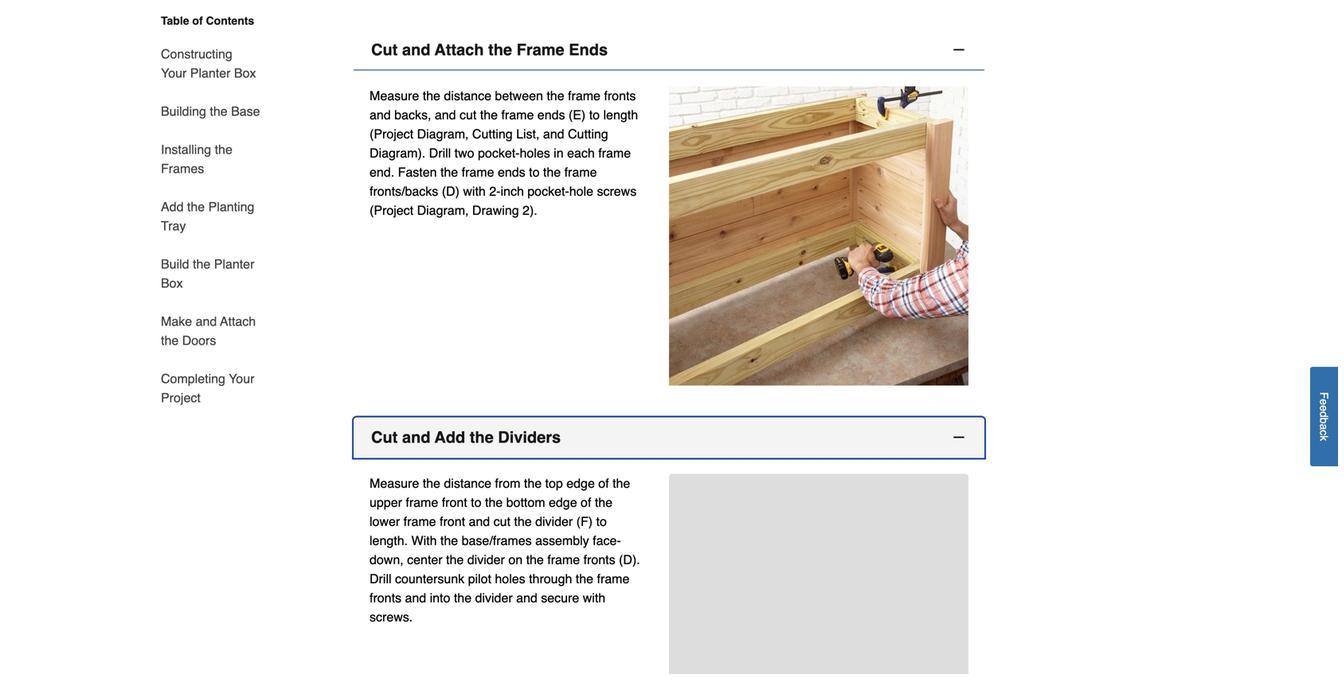 Task type: describe. For each thing, give the bounding box(es) containing it.
and inside make and attach the doors
[[196, 314, 217, 329]]

distance for add
[[444, 476, 491, 491]]

cut for cut and add the dividers
[[371, 428, 398, 447]]

0 vertical spatial divider
[[535, 514, 573, 529]]

fronts/backs
[[370, 184, 438, 199]]

each
[[567, 146, 595, 160]]

cut and attach the frame ends button
[[354, 30, 985, 70]]

measure for cut and add the dividers
[[370, 476, 419, 491]]

frame up with
[[404, 514, 436, 529]]

countersunk
[[395, 572, 465, 587]]

2 vertical spatial fronts
[[370, 591, 401, 606]]

f
[[1318, 393, 1331, 399]]

building
[[161, 104, 206, 119]]

and down through
[[516, 591, 538, 606]]

and up backs,
[[402, 41, 431, 59]]

frame down 'assembly'
[[547, 553, 580, 567]]

measure the distance from the top edge of the upper frame front to the bottom edge of the lower frame front and cut the divider (f) to length. with the base/frames assembly face- down, center the divider on the frame fronts (d). drill countersunk pilot holes through the frame fronts and into the divider and secure with screws.
[[370, 476, 640, 625]]

1 cutting from the left
[[472, 127, 513, 141]]

2 vertical spatial divider
[[475, 591, 513, 606]]

drawing
[[472, 203, 519, 218]]

cut and add the dividers button
[[354, 418, 985, 458]]

top
[[545, 476, 563, 491]]

and left backs,
[[370, 107, 391, 122]]

building the base
[[161, 104, 260, 119]]

installing the frames link
[[161, 131, 261, 188]]

base/frames
[[462, 534, 532, 548]]

fasten
[[398, 165, 437, 180]]

cut inside measure the distance between the frame fronts and backs, and cut the frame ends (e) to length (project diagram, cutting list, and cutting diagram). drill two pocket-holes in each frame end. fasten the frame ends to the frame fronts/backs (d) with 2-inch pocket-hole screws (project diagram, drawing 2).
[[460, 107, 477, 122]]

dividers
[[498, 428, 561, 447]]

attach for frame
[[435, 41, 484, 59]]

and up in
[[543, 127, 564, 141]]

2 cutting from the left
[[568, 127, 608, 141]]

add inside button
[[435, 428, 465, 447]]

make and attach the doors link
[[161, 303, 261, 360]]

1 vertical spatial front
[[440, 514, 465, 529]]

(d)
[[442, 184, 460, 199]]

and up 'base/frames'
[[469, 514, 490, 529]]

table of contents
[[161, 14, 254, 27]]

constructing your planter box
[[161, 47, 256, 80]]

(f)
[[576, 514, 593, 529]]

the inside the build the planter box
[[193, 257, 211, 272]]

and down the countersunk
[[405, 591, 426, 606]]

d
[[1318, 412, 1331, 418]]

length
[[603, 107, 638, 122]]

make
[[161, 314, 192, 329]]

bottom
[[506, 495, 545, 510]]

0 horizontal spatial pocket-
[[478, 146, 520, 160]]

frames
[[161, 161, 204, 176]]

add inside add the planting tray
[[161, 200, 184, 214]]

cut for cut and attach the frame ends
[[371, 41, 398, 59]]

to right '(e)'
[[589, 107, 600, 122]]

constructing your planter box link
[[161, 35, 261, 92]]

assembly
[[535, 534, 589, 548]]

list,
[[516, 127, 540, 141]]

table
[[161, 14, 189, 27]]

your for completing your project
[[229, 372, 254, 386]]

build the planter box
[[161, 257, 254, 291]]

minus image for cut and attach the frame ends
[[951, 42, 967, 58]]

with inside measure the distance from the top edge of the upper frame front to the bottom edge of the lower frame front and cut the divider (f) to length. with the base/frames assembly face- down, center the divider on the frame fronts (d). drill countersunk pilot holes through the frame fronts and into the divider and secure with screws.
[[583, 591, 606, 606]]

make and attach the doors
[[161, 314, 256, 348]]

project
[[161, 391, 201, 405]]

frame right upper
[[406, 495, 438, 510]]

cut and add the dividers
[[371, 428, 561, 447]]

with inside measure the distance between the frame fronts and backs, and cut the frame ends (e) to length (project diagram, cutting list, and cutting diagram). drill two pocket-holes in each frame end. fasten the frame ends to the frame fronts/backs (d) with 2-inch pocket-hole screws (project diagram, drawing 2).
[[463, 184, 486, 199]]

screws.
[[370, 610, 413, 625]]

1 horizontal spatial pocket-
[[528, 184, 569, 199]]

completing your project link
[[161, 360, 261, 408]]

and up upper
[[402, 428, 431, 447]]

frame up '(e)'
[[568, 88, 601, 103]]

to up 'base/frames'
[[471, 495, 482, 510]]

planter for your
[[190, 66, 231, 80]]

between
[[495, 88, 543, 103]]

secure
[[541, 591, 579, 606]]

table of contents element
[[142, 13, 261, 408]]

2-
[[489, 184, 501, 199]]

the inside installing the frames
[[215, 142, 232, 157]]

1 vertical spatial fronts
[[584, 553, 615, 567]]

through
[[529, 572, 572, 587]]

attach for doors
[[220, 314, 256, 329]]

frame down each
[[564, 165, 597, 180]]

frame down between
[[501, 107, 534, 122]]

2 e from the top
[[1318, 406, 1331, 412]]

0 vertical spatial front
[[442, 495, 467, 510]]

with
[[411, 534, 437, 548]]

c
[[1318, 430, 1331, 436]]

2).
[[523, 203, 537, 218]]

base
[[231, 104, 260, 119]]

lower
[[370, 514, 400, 529]]



Task type: vqa. For each thing, say whether or not it's contained in the screenshot.
existing
no



Task type: locate. For each thing, give the bounding box(es) containing it.
1 horizontal spatial of
[[581, 495, 591, 510]]

1 minus image from the top
[[951, 42, 967, 58]]

0 vertical spatial distance
[[444, 88, 491, 103]]

0 vertical spatial of
[[192, 14, 203, 27]]

of inside 'element'
[[192, 14, 203, 27]]

pocket-
[[478, 146, 520, 160], [528, 184, 569, 199]]

a
[[1318, 424, 1331, 430]]

divider
[[535, 514, 573, 529], [467, 553, 505, 567], [475, 591, 513, 606]]

completing
[[161, 372, 225, 386]]

installing the frames
[[161, 142, 232, 176]]

and
[[402, 41, 431, 59], [370, 107, 391, 122], [435, 107, 456, 122], [543, 127, 564, 141], [196, 314, 217, 329], [402, 428, 431, 447], [469, 514, 490, 529], [405, 591, 426, 606], [516, 591, 538, 606]]

into
[[430, 591, 450, 606]]

0 vertical spatial add
[[161, 200, 184, 214]]

1 horizontal spatial cut
[[494, 514, 511, 529]]

0 horizontal spatial with
[[463, 184, 486, 199]]

0 horizontal spatial add
[[161, 200, 184, 214]]

with
[[463, 184, 486, 199], [583, 591, 606, 606]]

frame down (d).
[[597, 572, 630, 587]]

1 horizontal spatial ends
[[538, 107, 565, 122]]

distance inside measure the distance from the top edge of the upper frame front to the bottom edge of the lower frame front and cut the divider (f) to length. with the base/frames assembly face- down, center the divider on the frame fronts (d). drill countersunk pilot holes through the frame fronts and into the divider and secure with screws.
[[444, 476, 491, 491]]

the inside add the planting tray
[[187, 200, 205, 214]]

1 vertical spatial with
[[583, 591, 606, 606]]

0 vertical spatial pocket-
[[478, 146, 520, 160]]

planter inside the build the planter box
[[214, 257, 254, 272]]

0 vertical spatial box
[[234, 66, 256, 80]]

diagram).
[[370, 146, 426, 160]]

ends
[[538, 107, 565, 122], [498, 165, 525, 180]]

planter inside constructing your planter box
[[190, 66, 231, 80]]

pocket- up '2).' in the left top of the page
[[528, 184, 569, 199]]

box inside constructing your planter box
[[234, 66, 256, 80]]

0 horizontal spatial your
[[161, 66, 187, 80]]

add the planter door divider image
[[669, 474, 969, 674]]

front up 'base/frames'
[[442, 495, 467, 510]]

assemble the planter cabinet. image
[[669, 86, 969, 386]]

1 vertical spatial minus image
[[951, 430, 967, 446]]

cut
[[460, 107, 477, 122], [494, 514, 511, 529]]

planter for the
[[214, 257, 254, 272]]

1 horizontal spatial drill
[[429, 146, 451, 160]]

inch
[[501, 184, 524, 199]]

0 horizontal spatial ends
[[498, 165, 525, 180]]

holes down on
[[495, 572, 525, 587]]

2 (project from the top
[[370, 203, 414, 218]]

to up '2).' in the left top of the page
[[529, 165, 540, 180]]

cut up backs,
[[371, 41, 398, 59]]

1 vertical spatial (project
[[370, 203, 414, 218]]

attach inside make and attach the doors
[[220, 314, 256, 329]]

0 vertical spatial measure
[[370, 88, 419, 103]]

1 vertical spatial holes
[[495, 572, 525, 587]]

down,
[[370, 553, 404, 567]]

measure the distance between the frame fronts and backs, and cut the frame ends (e) to length (project diagram, cutting list, and cutting diagram). drill two pocket-holes in each frame end. fasten the frame ends to the frame fronts/backs (d) with 2-inch pocket-hole screws (project diagram, drawing 2).
[[370, 88, 638, 218]]

planting
[[208, 200, 254, 214]]

divider up 'assembly'
[[535, 514, 573, 529]]

0 horizontal spatial of
[[192, 14, 203, 27]]

edge down top
[[549, 495, 577, 510]]

1 horizontal spatial cutting
[[568, 127, 608, 141]]

e
[[1318, 399, 1331, 406], [1318, 406, 1331, 412]]

center
[[407, 553, 443, 567]]

2 cut from the top
[[371, 428, 398, 447]]

constructing
[[161, 47, 232, 61]]

box
[[234, 66, 256, 80], [161, 276, 183, 291]]

1 vertical spatial your
[[229, 372, 254, 386]]

1 vertical spatial measure
[[370, 476, 419, 491]]

cutting up two
[[472, 127, 513, 141]]

0 horizontal spatial cutting
[[472, 127, 513, 141]]

drill inside measure the distance between the frame fronts and backs, and cut the frame ends (e) to length (project diagram, cutting list, and cutting diagram). drill two pocket-holes in each frame end. fasten the frame ends to the frame fronts/backs (d) with 2-inch pocket-hole screws (project diagram, drawing 2).
[[429, 146, 451, 160]]

diagram,
[[417, 127, 469, 141], [417, 203, 469, 218]]

two
[[455, 146, 474, 160]]

1 vertical spatial pocket-
[[528, 184, 569, 199]]

add
[[161, 200, 184, 214], [435, 428, 465, 447]]

0 vertical spatial fronts
[[604, 88, 636, 103]]

cut and attach the frame ends
[[371, 41, 608, 59]]

box for build the planter box
[[161, 276, 183, 291]]

holes inside measure the distance from the top edge of the upper frame front to the bottom edge of the lower frame front and cut the divider (f) to length. with the base/frames assembly face- down, center the divider on the frame fronts (d). drill countersunk pilot holes through the frame fronts and into the divider and secure with screws.
[[495, 572, 525, 587]]

distance
[[444, 88, 491, 103], [444, 476, 491, 491]]

1 measure from the top
[[370, 88, 419, 103]]

1 vertical spatial distance
[[444, 476, 491, 491]]

minus image inside 'cut and add the dividers' button
[[951, 430, 967, 446]]

1 e from the top
[[1318, 399, 1331, 406]]

your inside constructing your planter box
[[161, 66, 187, 80]]

pilot
[[468, 572, 491, 587]]

from
[[495, 476, 521, 491]]

box for constructing your planter box
[[234, 66, 256, 80]]

the
[[488, 41, 512, 59], [423, 88, 440, 103], [547, 88, 564, 103], [210, 104, 228, 119], [480, 107, 498, 122], [215, 142, 232, 157], [440, 165, 458, 180], [543, 165, 561, 180], [187, 200, 205, 214], [193, 257, 211, 272], [161, 333, 179, 348], [470, 428, 494, 447], [423, 476, 440, 491], [524, 476, 542, 491], [613, 476, 630, 491], [485, 495, 503, 510], [595, 495, 613, 510], [514, 514, 532, 529], [440, 534, 458, 548], [446, 553, 464, 567], [526, 553, 544, 567], [576, 572, 594, 587], [454, 591, 472, 606]]

installing
[[161, 142, 211, 157]]

cutting up each
[[568, 127, 608, 141]]

of up (f)
[[581, 495, 591, 510]]

cut inside measure the distance from the top edge of the upper frame front to the bottom edge of the lower frame front and cut the divider (f) to length. with the base/frames assembly face- down, center the divider on the frame fronts (d). drill countersunk pilot holes through the frame fronts and into the divider and secure with screws.
[[494, 514, 511, 529]]

(project up diagram).
[[370, 127, 414, 141]]

hole
[[569, 184, 593, 199]]

drill inside measure the distance from the top edge of the upper frame front to the bottom edge of the lower frame front and cut the divider (f) to length. with the base/frames assembly face- down, center the divider on the frame fronts (d). drill countersunk pilot holes through the frame fronts and into the divider and secure with screws.
[[370, 572, 392, 587]]

2 distance from the top
[[444, 476, 491, 491]]

screws
[[597, 184, 637, 199]]

1 vertical spatial ends
[[498, 165, 525, 180]]

frame
[[568, 88, 601, 103], [501, 107, 534, 122], [598, 146, 631, 160], [462, 165, 494, 180], [564, 165, 597, 180], [406, 495, 438, 510], [404, 514, 436, 529], [547, 553, 580, 567], [597, 572, 630, 587]]

minus image inside cut and attach the frame ends button
[[951, 42, 967, 58]]

cut up 'base/frames'
[[494, 514, 511, 529]]

e up d
[[1318, 399, 1331, 406]]

of right top
[[598, 476, 609, 491]]

length.
[[370, 534, 408, 548]]

1 diagram, from the top
[[417, 127, 469, 141]]

1 vertical spatial diagram,
[[417, 203, 469, 218]]

front up center
[[440, 514, 465, 529]]

your for constructing your planter box
[[161, 66, 187, 80]]

end.
[[370, 165, 394, 180]]

attach inside button
[[435, 41, 484, 59]]

build
[[161, 257, 189, 272]]

fronts up screws.
[[370, 591, 401, 606]]

0 vertical spatial drill
[[429, 146, 451, 160]]

minus image
[[951, 42, 967, 58], [951, 430, 967, 446]]

1 vertical spatial of
[[598, 476, 609, 491]]

frame
[[517, 41, 564, 59]]

1 vertical spatial cut
[[494, 514, 511, 529]]

your
[[161, 66, 187, 80], [229, 372, 254, 386]]

add the planting tray link
[[161, 188, 261, 245]]

distance left from
[[444, 476, 491, 491]]

tray
[[161, 219, 186, 233]]

2 vertical spatial of
[[581, 495, 591, 510]]

1 vertical spatial add
[[435, 428, 465, 447]]

divider down pilot
[[475, 591, 513, 606]]

to right (f)
[[596, 514, 607, 529]]

fronts inside measure the distance between the frame fronts and backs, and cut the frame ends (e) to length (project diagram, cutting list, and cutting diagram). drill two pocket-holes in each frame end. fasten the frame ends to the frame fronts/backs (d) with 2-inch pocket-hole screws (project diagram, drawing 2).
[[604, 88, 636, 103]]

add the planting tray
[[161, 200, 254, 233]]

0 vertical spatial planter
[[190, 66, 231, 80]]

your down the constructing
[[161, 66, 187, 80]]

measure
[[370, 88, 419, 103], [370, 476, 419, 491]]

measure inside measure the distance between the frame fronts and backs, and cut the frame ends (e) to length (project diagram, cutting list, and cutting diagram). drill two pocket-holes in each frame end. fasten the frame ends to the frame fronts/backs (d) with 2-inch pocket-hole screws (project diagram, drawing 2).
[[370, 88, 419, 103]]

in
[[554, 146, 564, 160]]

planter down "add the planting tray" link
[[214, 257, 254, 272]]

1 vertical spatial edge
[[549, 495, 577, 510]]

measure for cut and attach the frame ends
[[370, 88, 419, 103]]

0 vertical spatial attach
[[435, 41, 484, 59]]

1 vertical spatial divider
[[467, 553, 505, 567]]

face-
[[593, 534, 621, 548]]

2 horizontal spatial of
[[598, 476, 609, 491]]

0 vertical spatial cut
[[460, 107, 477, 122]]

(project down fronts/backs
[[370, 203, 414, 218]]

and up "doors"
[[196, 314, 217, 329]]

diagram, up two
[[417, 127, 469, 141]]

the inside make and attach the doors
[[161, 333, 179, 348]]

fronts
[[604, 88, 636, 103], [584, 553, 615, 567], [370, 591, 401, 606]]

2 minus image from the top
[[951, 430, 967, 446]]

pocket- right two
[[478, 146, 520, 160]]

k
[[1318, 436, 1331, 442]]

diagram, down (d)
[[417, 203, 469, 218]]

cutting
[[472, 127, 513, 141], [568, 127, 608, 141]]

planter down the constructing
[[190, 66, 231, 80]]

measure up upper
[[370, 476, 419, 491]]

doors
[[182, 333, 216, 348]]

1 distance from the top
[[444, 88, 491, 103]]

holes down list,
[[520, 146, 550, 160]]

with left 2- at the top left of the page
[[463, 184, 486, 199]]

1 horizontal spatial box
[[234, 66, 256, 80]]

1 horizontal spatial add
[[435, 428, 465, 447]]

divider up pilot
[[467, 553, 505, 567]]

of right table
[[192, 14, 203, 27]]

box down 'build'
[[161, 276, 183, 291]]

on
[[508, 553, 523, 567]]

1 vertical spatial box
[[161, 276, 183, 291]]

cut up upper
[[371, 428, 398, 447]]

2 measure from the top
[[370, 476, 419, 491]]

(e)
[[569, 107, 586, 122]]

1 vertical spatial planter
[[214, 257, 254, 272]]

0 horizontal spatial drill
[[370, 572, 392, 587]]

0 vertical spatial holes
[[520, 146, 550, 160]]

e up b
[[1318, 406, 1331, 412]]

b
[[1318, 418, 1331, 424]]

attach
[[435, 41, 484, 59], [220, 314, 256, 329]]

0 horizontal spatial box
[[161, 276, 183, 291]]

backs,
[[394, 107, 431, 122]]

your inside completing your project
[[229, 372, 254, 386]]

edge right top
[[567, 476, 595, 491]]

minus image for cut and add the dividers
[[951, 430, 967, 446]]

cut
[[371, 41, 398, 59], [371, 428, 398, 447]]

holes inside measure the distance between the frame fronts and backs, and cut the frame ends (e) to length (project diagram, cutting list, and cutting diagram). drill two pocket-holes in each frame end. fasten the frame ends to the frame fronts/backs (d) with 2-inch pocket-hole screws (project diagram, drawing 2).
[[520, 146, 550, 160]]

build the planter box link
[[161, 245, 261, 303]]

distance inside measure the distance between the frame fronts and backs, and cut the frame ends (e) to length (project diagram, cutting list, and cutting diagram). drill two pocket-holes in each frame end. fasten the frame ends to the frame fronts/backs (d) with 2-inch pocket-hole screws (project diagram, drawing 2).
[[444, 88, 491, 103]]

with right secure
[[583, 591, 606, 606]]

1 horizontal spatial with
[[583, 591, 606, 606]]

0 vertical spatial minus image
[[951, 42, 967, 58]]

ends up inch
[[498, 165, 525, 180]]

0 vertical spatial ends
[[538, 107, 565, 122]]

0 horizontal spatial attach
[[220, 314, 256, 329]]

cut up two
[[460, 107, 477, 122]]

fronts up length
[[604, 88, 636, 103]]

measure up backs,
[[370, 88, 419, 103]]

contents
[[206, 14, 254, 27]]

drill down down,
[[370, 572, 392, 587]]

0 vertical spatial with
[[463, 184, 486, 199]]

0 horizontal spatial cut
[[460, 107, 477, 122]]

completing your project
[[161, 372, 254, 405]]

ends left '(e)'
[[538, 107, 565, 122]]

frame right each
[[598, 146, 631, 160]]

fronts down face-
[[584, 553, 615, 567]]

your right completing
[[229, 372, 254, 386]]

holes
[[520, 146, 550, 160], [495, 572, 525, 587]]

0 vertical spatial edge
[[567, 476, 595, 491]]

0 vertical spatial diagram,
[[417, 127, 469, 141]]

frame down two
[[462, 165, 494, 180]]

1 horizontal spatial attach
[[435, 41, 484, 59]]

distance for attach
[[444, 88, 491, 103]]

1 cut from the top
[[371, 41, 398, 59]]

box inside the build the planter box
[[161, 276, 183, 291]]

0 vertical spatial cut
[[371, 41, 398, 59]]

1 horizontal spatial your
[[229, 372, 254, 386]]

f e e d b a c k button
[[1310, 367, 1338, 467]]

of
[[192, 14, 203, 27], [598, 476, 609, 491], [581, 495, 591, 510]]

2 diagram, from the top
[[417, 203, 469, 218]]

(d).
[[619, 553, 640, 567]]

0 vertical spatial (project
[[370, 127, 414, 141]]

upper
[[370, 495, 402, 510]]

add left dividers
[[435, 428, 465, 447]]

and right backs,
[[435, 107, 456, 122]]

box up base
[[234, 66, 256, 80]]

add up tray on the left of the page
[[161, 200, 184, 214]]

0 vertical spatial your
[[161, 66, 187, 80]]

1 vertical spatial cut
[[371, 428, 398, 447]]

drill left two
[[429, 146, 451, 160]]

distance down cut and attach the frame ends at the top left of the page
[[444, 88, 491, 103]]

f e e d b a c k
[[1318, 393, 1331, 442]]

(project
[[370, 127, 414, 141], [370, 203, 414, 218]]

ends
[[569, 41, 608, 59]]

measure inside measure the distance from the top edge of the upper frame front to the bottom edge of the lower frame front and cut the divider (f) to length. with the base/frames assembly face- down, center the divider on the frame fronts (d). drill countersunk pilot holes through the frame fronts and into the divider and secure with screws.
[[370, 476, 419, 491]]

1 vertical spatial drill
[[370, 572, 392, 587]]

to
[[589, 107, 600, 122], [529, 165, 540, 180], [471, 495, 482, 510], [596, 514, 607, 529]]

front
[[442, 495, 467, 510], [440, 514, 465, 529]]

1 (project from the top
[[370, 127, 414, 141]]

building the base link
[[161, 92, 260, 131]]

1 vertical spatial attach
[[220, 314, 256, 329]]



